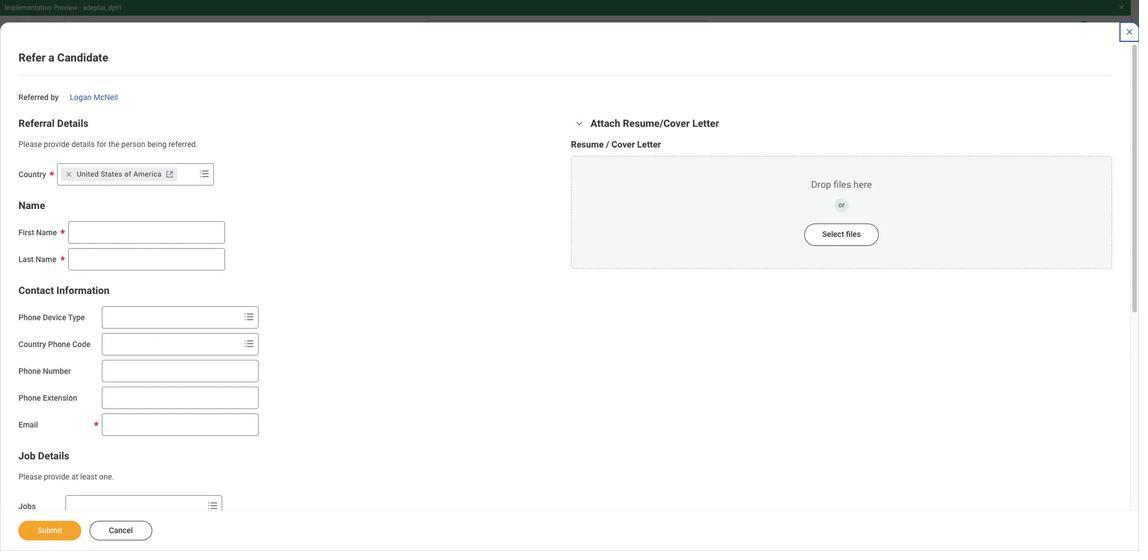 Task type: vqa. For each thing, say whether or not it's contained in the screenshot.
least
yes



Task type: locate. For each thing, give the bounding box(es) containing it.
name group
[[18, 199, 560, 271]]

details up browse jobs
[[57, 117, 88, 129]]

2 vertical spatial jobs
[[18, 503, 36, 512]]

at
[[71, 473, 78, 482]]

referral application row
[[213, 380, 1096, 408]]

1 vertical spatial job
[[247, 417, 258, 425]]

referral for referral stage name
[[219, 314, 243, 322]]

referred
[[18, 93, 49, 102]]

phone up email
[[18, 394, 41, 403]]

referrals inside my referrals link
[[62, 221, 98, 231]]

0 vertical spatial please
[[18, 140, 42, 149]]

implementation
[[4, 4, 52, 12]]

Country Phone Code field
[[102, 334, 240, 355]]

code
[[72, 340, 90, 349]]

job details group
[[18, 450, 560, 483]]

my tasks element
[[1061, 21, 1093, 46]]

one.
[[99, 473, 114, 482]]

refer
[[18, 51, 46, 64]]

1 vertical spatial details
[[38, 450, 69, 462]]

country up the "phone number"
[[18, 340, 46, 349]]

letter right resume/cover
[[692, 117, 719, 129]]

a
[[48, 51, 54, 64]]

browse jobs
[[47, 140, 99, 151]]

row
[[213, 435, 1096, 463]]

0 horizontal spatial jobs
[[18, 503, 36, 512]]

my left x small image
[[47, 167, 59, 177]]

1 horizontal spatial my referrals
[[213, 223, 254, 231]]

cell for direct referral
[[654, 353, 1096, 380]]

job
[[62, 167, 77, 177], [247, 417, 258, 425], [18, 450, 35, 462]]

browse
[[47, 140, 77, 151]]

please down heatmap image
[[18, 140, 42, 149]]

provide inside referral details "group"
[[44, 140, 70, 149]]

resume
[[571, 139, 604, 150]]

/
[[606, 139, 609, 150]]

1 horizontal spatial letter
[[692, 117, 719, 129]]

my referrals right my referrals image
[[47, 221, 98, 231]]

cell
[[654, 325, 1096, 353], [654, 353, 1096, 380], [654, 380, 1096, 408], [654, 408, 1096, 435], [213, 435, 654, 463], [654, 435, 1096, 463]]

name
[[18, 200, 45, 211], [36, 228, 57, 237], [36, 255, 56, 264], [263, 314, 281, 322]]

country
[[18, 170, 46, 179], [18, 340, 46, 349]]

transformation import image
[[147, 72, 161, 85]]

1 vertical spatial country
[[18, 340, 46, 349]]

referrals up the effective date
[[225, 223, 254, 231]]

2 horizontal spatial job
[[247, 417, 258, 425]]

notifications element
[[1030, 21, 1061, 46]]

navigation pane region
[[0, 51, 179, 552]]

letter down attach resume/cover letter button
[[637, 139, 661, 150]]

adeptai_dpt1
[[83, 4, 122, 12]]

1 horizontal spatial jobs
[[47, 72, 72, 85]]

referrals down 3
[[764, 157, 790, 165]]

referral inside popup button
[[219, 314, 243, 322]]

date
[[246, 265, 262, 274]]

cancel button
[[90, 522, 152, 541]]

tab
[[339, 215, 398, 242]]

3
[[761, 128, 773, 154]]

name inside popup button
[[263, 314, 281, 322]]

close environment banner image
[[1118, 4, 1125, 11]]

prompts image
[[242, 310, 256, 324], [242, 337, 256, 351], [206, 500, 219, 513]]

cover
[[611, 139, 635, 150]]

referral details button
[[18, 117, 88, 129]]

provide down referral details button
[[44, 140, 70, 149]]

0 horizontal spatial referrals
[[62, 221, 98, 231]]

country for country phone code
[[18, 340, 46, 349]]

spotlight job
[[218, 417, 258, 425]]

referral inside "group"
[[18, 117, 55, 129]]

job inside row
[[247, 417, 258, 425]]

logan mcneil
[[70, 93, 118, 102]]

Email text field
[[102, 414, 258, 436]]

0 vertical spatial jobs
[[47, 72, 72, 85]]

referrals right first name
[[62, 221, 98, 231]]

phone left number
[[18, 367, 41, 376]]

country phone code
[[18, 340, 90, 349]]

spotlight job row
[[213, 408, 1096, 435]]

contact information button
[[18, 285, 109, 296]]

Jobs field
[[66, 497, 203, 517]]

2 vertical spatial job
[[18, 450, 35, 462]]

1 please from the top
[[18, 140, 42, 149]]

1 horizontal spatial job
[[62, 167, 77, 177]]

phone for phone extension
[[18, 394, 41, 403]]

please inside referral details "group"
[[18, 140, 42, 149]]

1 vertical spatial please
[[18, 473, 42, 482]]

active
[[744, 157, 762, 165]]

name right last
[[36, 255, 56, 264]]

referral up social
[[219, 314, 243, 322]]

0 vertical spatial country
[[18, 170, 46, 179]]

details inside group
[[38, 450, 69, 462]]

overview
[[47, 113, 84, 124]]

submit
[[37, 527, 62, 536]]

letter
[[692, 117, 719, 129], [637, 139, 661, 150]]

my for notifications large 'image'
[[47, 167, 59, 177]]

job down email
[[18, 450, 35, 462]]

main content containing 3
[[0, 51, 1139, 552]]

1 vertical spatial provide
[[44, 473, 70, 482]]

jobs inside refer a candidate dialog
[[18, 503, 36, 512]]

my
[[47, 167, 59, 177], [47, 221, 59, 231], [213, 223, 223, 231]]

phone
[[18, 313, 41, 322], [48, 340, 70, 349], [18, 367, 41, 376], [18, 394, 41, 403]]

phone left "device"
[[18, 313, 41, 322]]

chevron down image
[[573, 120, 586, 127]]

0 vertical spatial provide
[[44, 140, 70, 149]]

main content
[[0, 51, 1139, 552]]

provide left at
[[44, 473, 70, 482]]

my job alerts link
[[9, 159, 170, 186]]

0 vertical spatial job
[[62, 167, 77, 177]]

implementation preview -   adeptai_dpt1
[[4, 4, 122, 12]]

1 country from the top
[[18, 170, 46, 179]]

referral right direct
[[237, 362, 261, 370]]

details for referral details
[[57, 117, 88, 129]]

resume / cover letter region
[[571, 139, 1112, 269]]

please inside job details group
[[18, 473, 42, 482]]

browse jobs link
[[9, 132, 170, 159]]

country up 'document star' image at the left top of the page
[[18, 170, 46, 179]]

Phone Number text field
[[102, 360, 258, 383]]

Phone Device Type field
[[102, 308, 240, 328]]

attach
[[591, 117, 620, 129]]

jobs for jobs
[[18, 503, 36, 512]]

phone device type
[[18, 313, 85, 322]]

2 horizontal spatial jobs
[[79, 140, 99, 151]]

phone left code
[[48, 340, 70, 349]]

first name
[[18, 228, 57, 237]]

phone number
[[18, 367, 71, 376]]

referrals inside 3 active referrals
[[764, 157, 790, 165]]

please
[[18, 140, 42, 149], [18, 473, 42, 482]]

0 horizontal spatial my referrals
[[47, 221, 98, 231]]

application
[[243, 390, 277, 398]]

prompts image for code
[[242, 337, 256, 351]]

2 provide from the top
[[44, 473, 70, 482]]

alerts
[[79, 167, 103, 177]]

referrals
[[764, 157, 790, 165], [62, 221, 98, 231], [225, 223, 254, 231]]

referral up spotlight
[[218, 390, 242, 398]]

job for spotlight
[[247, 417, 258, 425]]

0 vertical spatial details
[[57, 117, 88, 129]]

0 vertical spatial prompts image
[[242, 310, 256, 324]]

column header
[[654, 303, 1096, 325]]

job left united
[[62, 167, 77, 177]]

0 horizontal spatial letter
[[637, 139, 661, 150]]

device
[[43, 313, 66, 322]]

1 provide from the top
[[44, 140, 70, 149]]

prompts image
[[198, 167, 211, 181]]

details
[[57, 117, 88, 129], [38, 450, 69, 462]]

logan
[[70, 93, 92, 102]]

job inside the navigation pane region
[[62, 167, 77, 177]]

or
[[838, 201, 845, 209]]

my up effective
[[213, 223, 223, 231]]

0 horizontal spatial job
[[18, 450, 35, 462]]

provide
[[44, 140, 70, 149], [44, 473, 70, 482]]

provide for referral
[[44, 140, 70, 149]]

name right stage
[[263, 314, 281, 322]]

please down job details
[[18, 473, 42, 482]]

referral inside 'row'
[[218, 390, 242, 398]]

details up please provide at least one.
[[38, 450, 69, 462]]

0 vertical spatial letter
[[692, 117, 719, 129]]

job details button
[[18, 450, 69, 462]]

2 country from the top
[[18, 340, 46, 349]]

1 vertical spatial letter
[[637, 139, 661, 150]]

referral details group
[[18, 117, 560, 150]]

close refer a candidate image
[[1125, 27, 1134, 36]]

country inside contact information group
[[18, 340, 46, 349]]

please for referral
[[18, 140, 42, 149]]

job right spotlight
[[247, 417, 258, 425]]

my referrals up the effective date
[[213, 223, 254, 231]]

prompts image for type
[[242, 310, 256, 324]]

name up my referrals image
[[18, 200, 45, 211]]

1 vertical spatial prompts image
[[242, 337, 256, 351]]

my right my referrals image
[[47, 221, 59, 231]]

name button
[[18, 200, 45, 211]]

column header inside main content
[[654, 303, 1096, 325]]

direct
[[218, 362, 236, 370]]

1 vertical spatial jobs
[[79, 140, 99, 151]]

1 horizontal spatial referrals
[[225, 223, 254, 231]]

referral up search icon at the top left
[[18, 117, 55, 129]]

2 please from the top
[[18, 473, 42, 482]]

referral application
[[218, 390, 277, 398]]

preview
[[54, 4, 77, 12]]

details for job details
[[38, 450, 69, 462]]

my referrals
[[47, 221, 98, 231], [213, 223, 254, 231]]

2 horizontal spatial referrals
[[764, 157, 790, 165]]

details inside "group"
[[57, 117, 88, 129]]

provide inside job details group
[[44, 473, 70, 482]]



Task type: describe. For each thing, give the bounding box(es) containing it.
candidate
[[57, 51, 108, 64]]

referral details
[[18, 117, 88, 129]]

referral stage name button
[[214, 304, 653, 325]]

name right first in the left of the page
[[36, 228, 57, 237]]

First Name text field
[[68, 221, 225, 244]]

united states of america
[[77, 170, 162, 178]]

referral stage name row
[[213, 303, 1096, 325]]

0
[[884, 128, 896, 154]]

select files
[[822, 230, 861, 239]]

united
[[77, 170, 99, 178]]

my referrals image
[[20, 219, 34, 233]]

last
[[18, 255, 34, 264]]

select files button
[[804, 224, 879, 246]]

2 vertical spatial prompts image
[[206, 500, 219, 513]]

least
[[80, 473, 97, 482]]

attach resume/cover letter group
[[571, 117, 1112, 269]]

profile logan mcneil element
[[1093, 21, 1124, 46]]

implementation preview -   adeptai_dpt1 banner
[[0, 0, 1131, 51]]

total
[[872, 157, 887, 165]]

type
[[68, 313, 85, 322]]

being
[[147, 140, 167, 149]]

information
[[56, 285, 109, 296]]

my for my referrals image
[[47, 221, 59, 231]]

effective
[[213, 265, 244, 274]]

document star image
[[20, 193, 34, 206]]

1 rank
[[1005, 128, 1020, 165]]

first
[[18, 228, 34, 237]]

overview link
[[9, 105, 170, 132]]

Last Name text field
[[68, 248, 225, 271]]

3 active referrals
[[744, 128, 790, 165]]

jobs hub element
[[47, 71, 138, 86]]

0 total points
[[872, 128, 908, 165]]

stage
[[244, 314, 262, 322]]

tab inside main content
[[339, 215, 398, 242]]

contact information group
[[18, 284, 560, 436]]

contact information
[[18, 285, 109, 296]]

rank
[[1005, 157, 1020, 165]]

states
[[101, 170, 122, 178]]

person
[[121, 140, 145, 149]]

-
[[79, 4, 81, 12]]

for
[[97, 140, 106, 149]]

media
[[238, 335, 257, 343]]

attach resume/cover letter
[[591, 117, 719, 129]]

social media referral
[[218, 335, 282, 343]]

points
[[889, 157, 908, 165]]

mcneil
[[93, 93, 118, 102]]

resume/cover
[[623, 117, 690, 129]]

referral for referral application
[[218, 390, 242, 398]]

files
[[846, 230, 861, 239]]

hub
[[74, 72, 95, 85]]

referred.
[[168, 140, 198, 149]]

phone for phone number
[[18, 367, 41, 376]]

1
[[1006, 128, 1019, 154]]

submit button
[[18, 522, 81, 541]]

job inside group
[[18, 450, 35, 462]]

notifications large image
[[20, 166, 34, 179]]

the
[[108, 140, 119, 149]]

america
[[133, 170, 162, 178]]

social media referral row
[[213, 325, 1096, 353]]

referral stage name
[[219, 314, 281, 322]]

of
[[124, 170, 131, 178]]

my referrals link
[[9, 213, 170, 240]]

referral right media
[[258, 335, 282, 343]]

direct referral row
[[213, 353, 1096, 380]]

my inside tab list
[[213, 223, 223, 231]]

my referrals tab list
[[202, 215, 1116, 242]]

by
[[50, 93, 59, 102]]

refer a candidate
[[18, 51, 108, 64]]

extension
[[43, 394, 77, 403]]

phone for phone device type
[[18, 313, 41, 322]]

x small image
[[63, 169, 75, 180]]

contact
[[18, 285, 54, 296]]

my referrals inside the my referrals tab list
[[213, 223, 254, 231]]

heatmap image
[[20, 112, 34, 125]]

my job alerts
[[47, 167, 103, 177]]

cancel
[[109, 527, 133, 536]]

direct referral
[[218, 362, 261, 370]]

letter inside resume / cover letter region
[[637, 139, 661, 150]]

logan mcneil link
[[70, 91, 118, 102]]

refer a candidate dialog
[[0, 22, 1139, 552]]

jobs for jobs hub
[[47, 72, 72, 85]]

email
[[18, 421, 38, 430]]

referral for referral details
[[18, 117, 55, 129]]

provide for job
[[44, 473, 70, 482]]

please for job
[[18, 473, 42, 482]]

please provide at least one.
[[18, 473, 114, 482]]

attach resume/cover letter button
[[591, 117, 719, 129]]

job for my
[[62, 167, 77, 177]]

last name
[[18, 255, 56, 264]]

Phone Extension text field
[[102, 387, 258, 409]]

social
[[218, 335, 237, 343]]

ext link image
[[164, 169, 175, 180]]

referred by
[[18, 93, 59, 102]]

select
[[822, 230, 844, 239]]

job details
[[18, 450, 69, 462]]

phone extension
[[18, 394, 77, 403]]

cell for referral application
[[654, 380, 1096, 408]]

search image
[[20, 139, 34, 152]]

country for country
[[18, 170, 46, 179]]

united states of america element
[[77, 169, 162, 179]]

cell for social media referral
[[654, 325, 1096, 353]]

details
[[71, 140, 95, 149]]

spotlight
[[218, 417, 245, 425]]

referrals inside the my referrals tab list
[[225, 223, 254, 231]]

jobs hub
[[47, 72, 95, 85]]

effective date
[[213, 265, 262, 274]]

united states of america, press delete to clear value, ctrl + enter opens in new window. option
[[61, 168, 177, 181]]

my referrals inside my referrals link
[[47, 221, 98, 231]]

number
[[43, 367, 71, 376]]

cell for spotlight job
[[654, 408, 1096, 435]]



